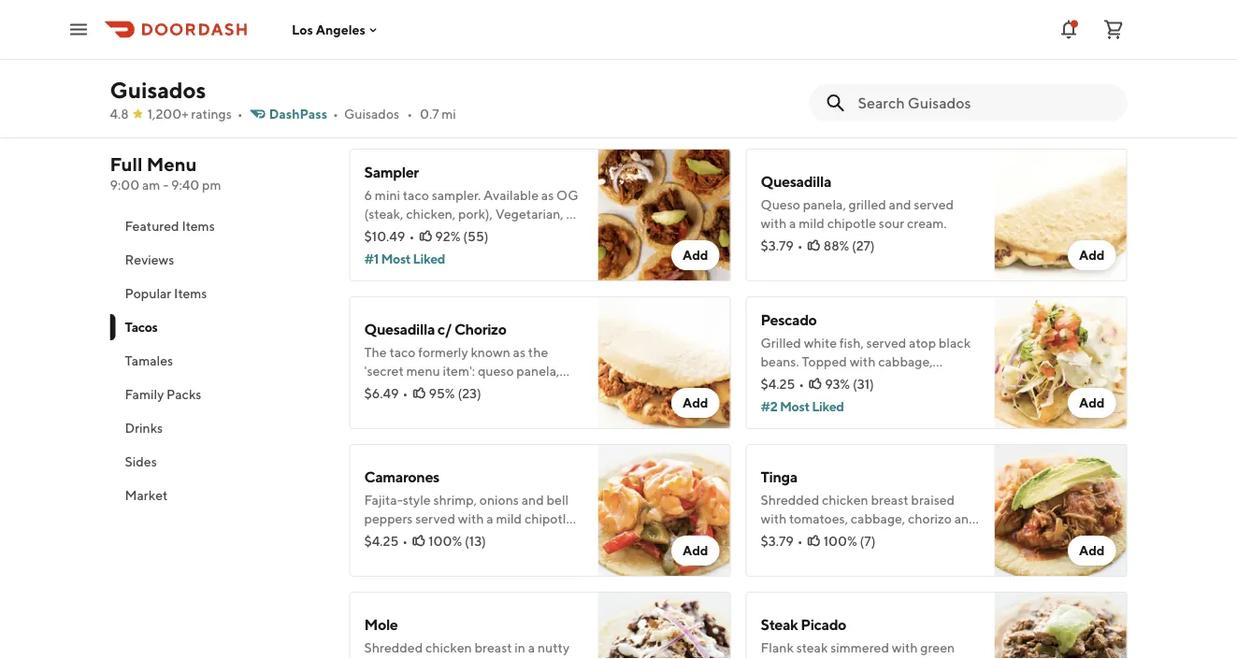 Task type: describe. For each thing, give the bounding box(es) containing it.
green
[[921, 641, 955, 656]]

and down chipotle.
[[761, 549, 784, 565]]

served
[[816, 531, 858, 546]]

cream,
[[868, 373, 908, 389]]

pescado grilled white fish, served atop black beans. topped with cabbage, avocado/ cilantro cream, chile arbol, and pico de gallo.
[[761, 312, 975, 407]]

mole shredded chicken breast in a nutty
[[364, 617, 582, 660]]

add for tinga
[[1080, 544, 1106, 559]]

• for tinga
[[798, 534, 804, 550]]

most for sampler
[[381, 252, 411, 267]]

cream. inside quesadilla queso panela, grilled and served with a mild chipotle sour cream.
[[908, 216, 947, 232]]

served inside camarones fajita-style shrimp, onions and bell peppers served with a mild chipotle sour cream.
[[416, 512, 456, 527]]

packs
[[167, 387, 202, 402]]

and inside quesadilla queso panela, grilled and served with a mild chipotle sour cream.
[[889, 197, 912, 213]]

tinga image
[[995, 445, 1128, 578]]

$10.49 •
[[364, 229, 415, 245]]

family packs button
[[110, 378, 327, 412]]

chorizo
[[455, 321, 507, 339]]

sides button
[[110, 445, 327, 479]]

chile for tinga
[[941, 531, 969, 546]]

93% (31)
[[825, 377, 875, 393]]

featured items button
[[110, 210, 327, 243]]

grilled
[[849, 197, 887, 213]]

menu
[[147, 153, 197, 175]]

sour inside camarones fajita-style shrimp, onions and bell peppers served with a mild chipotle sour cream.
[[364, 531, 390, 546]]

onions
[[480, 493, 519, 509]]

picado
[[801, 617, 847, 634]]

0 items, open order cart image
[[1103, 18, 1126, 41]]

cochinita pibil image
[[598, 0, 731, 69]]

chicken for mole
[[426, 641, 472, 656]]

dashpass •
[[269, 106, 339, 122]]

1,200+
[[148, 106, 189, 122]]

a inside quesadilla queso panela, grilled and served with a mild chipotle sour cream.
[[790, 216, 797, 232]]

-
[[163, 177, 169, 193]]

mild inside quesadilla queso panela, grilled and served with a mild chipotle sour cream.
[[799, 216, 825, 232]]

drinks button
[[110, 412, 327, 445]]

9:00
[[110, 177, 140, 193]]

guisados for guisados
[[110, 76, 206, 103]]

steak picado flank steak simmered with green
[[761, 617, 979, 660]]

bell
[[547, 493, 569, 509]]

0 vertical spatial quesadilla c/ chorizo image
[[995, 0, 1128, 69]]

quesadilla for c/
[[364, 321, 435, 339]]

#1 most liked
[[364, 252, 445, 267]]

served inside pescado grilled white fish, served atop black beans. topped with cabbage, avocado/ cilantro cream, chile arbol, and pico de gallo.
[[867, 336, 907, 351]]

chipotle.
[[761, 531, 813, 546]]

featured
[[125, 218, 179, 234]]

drinks
[[125, 421, 163, 436]]

items for popular items
[[174, 286, 207, 301]]

quesadilla queso panela, grilled and served with a mild chipotle sour cream.
[[761, 173, 955, 232]]

breast for tinga
[[872, 493, 909, 509]]

shrimp,
[[434, 493, 477, 509]]

chorizo
[[909, 512, 952, 527]]

avocado.
[[786, 549, 840, 565]]

(23)
[[458, 386, 482, 402]]

95% (23)
[[429, 386, 482, 402]]

avocado/
[[761, 373, 818, 389]]

88%
[[824, 239, 850, 254]]

$4.25 for pescado
[[761, 377, 796, 393]]

featured items
[[125, 218, 215, 234]]

reviews button
[[110, 243, 327, 277]]

steak
[[761, 617, 799, 634]]

pescado image
[[995, 297, 1128, 430]]

gallo.
[[832, 392, 864, 407]]

$4.25 • for pescado
[[761, 377, 805, 393]]

in
[[515, 641, 526, 656]]

100% for camarones
[[429, 534, 462, 550]]

add for quesadilla
[[1080, 248, 1106, 263]]

with inside pescado grilled white fish, served atop black beans. topped with cabbage, avocado/ cilantro cream, chile arbol, and pico de gallo.
[[850, 355, 876, 370]]

beans.
[[761, 355, 800, 370]]

los
[[292, 22, 313, 37]]

1 vertical spatial quesadilla c/ chorizo image
[[598, 297, 731, 430]]

add for camarones
[[683, 544, 709, 559]]

cilantro
[[820, 373, 865, 389]]

tamales button
[[110, 344, 327, 378]]

• for quesadilla c/ chorizo
[[403, 386, 408, 402]]

sides
[[125, 454, 157, 470]]

with inside quesadilla queso panela, grilled and served with a mild chipotle sour cream.
[[761, 216, 787, 232]]

Item Search search field
[[859, 93, 1113, 113]]

(27)
[[853, 239, 875, 254]]

liked for pescado
[[812, 400, 845, 415]]

tinga
[[761, 469, 798, 487]]

family
[[125, 387, 164, 402]]

9:40
[[171, 177, 199, 193]]

market button
[[110, 479, 327, 513]]

de
[[814, 392, 830, 407]]

peppers
[[364, 512, 413, 527]]

and inside pescado grilled white fish, served atop black beans. topped with cabbage, avocado/ cilantro cream, chile arbol, and pico de gallo.
[[761, 392, 784, 407]]

(55)
[[463, 229, 489, 245]]

steak
[[797, 641, 828, 656]]

a inside camarones fajita-style shrimp, onions and bell peppers served with a mild chipotle sour cream.
[[487, 512, 494, 527]]

(13)
[[465, 534, 486, 550]]

with inside steak picado flank steak simmered with green
[[892, 641, 918, 656]]

popular
[[125, 286, 171, 301]]

panela,
[[804, 197, 847, 213]]

open menu image
[[67, 18, 90, 41]]

breast for mole
[[475, 641, 512, 656]]

1 horizontal spatial tacos
[[349, 108, 401, 132]]

full menu 9:00 am - 9:40 pm
[[110, 153, 221, 193]]

sampler
[[364, 164, 419, 182]]

#2 most liked
[[761, 400, 845, 415]]

mole
[[364, 617, 398, 634]]

cream. inside camarones fajita-style shrimp, onions and bell peppers served with a mild chipotle sour cream.
[[393, 531, 433, 546]]

add button for quesadilla c/ chorizo
[[672, 389, 720, 419]]

nutty
[[538, 641, 570, 656]]

angeles
[[316, 22, 366, 37]]

items for featured items
[[182, 218, 215, 234]]

• left 0.7
[[407, 106, 413, 122]]

100% (7)
[[824, 534, 876, 550]]

popular items
[[125, 286, 207, 301]]

mi
[[442, 106, 456, 122]]

braised
[[912, 493, 955, 509]]

chile for pescado
[[911, 373, 939, 389]]

#1
[[364, 252, 379, 267]]

$3.79 • for tinga
[[761, 534, 804, 550]]

popular items button
[[110, 277, 327, 311]]



Task type: locate. For each thing, give the bounding box(es) containing it.
add for sampler
[[683, 248, 709, 263]]

and inside camarones fajita-style shrimp, onions and bell peppers served with a mild chipotle sour cream.
[[522, 493, 544, 509]]

1 vertical spatial quesadilla
[[364, 321, 435, 339]]

liked for sampler
[[413, 252, 445, 267]]

breast left in
[[475, 641, 512, 656]]

0 horizontal spatial sour
[[364, 531, 390, 546]]

0 vertical spatial liked
[[413, 252, 445, 267]]

served inside quesadilla queso panela, grilled and served with a mild chipotle sour cream.
[[915, 197, 955, 213]]

shredded inside mole shredded chicken breast in a nutty
[[364, 641, 423, 656]]

add button for sampler
[[672, 241, 720, 271]]

2 horizontal spatial chipotle
[[889, 531, 938, 546]]

0 horizontal spatial a
[[487, 512, 494, 527]]

add
[[683, 248, 709, 263], [1080, 248, 1106, 263], [683, 396, 709, 411], [1080, 396, 1106, 411], [683, 544, 709, 559], [1080, 544, 1106, 559]]

market
[[125, 488, 168, 503]]

sour down grilled
[[879, 216, 905, 232]]

1 $3.79 • from the top
[[761, 239, 804, 254]]

1 horizontal spatial quesadilla
[[761, 173, 832, 191]]

shredded for tinga
[[761, 493, 820, 509]]

shredded for mole
[[364, 641, 423, 656]]

2 100% from the left
[[824, 534, 858, 550]]

92% (55)
[[435, 229, 489, 245]]

2 horizontal spatial a
[[790, 216, 797, 232]]

0 horizontal spatial chipotle
[[525, 512, 574, 527]]

dashpass
[[269, 106, 328, 122]]

1 horizontal spatial chile
[[941, 531, 969, 546]]

quesadilla for queso
[[761, 173, 832, 191]]

chipotle inside quesadilla queso panela, grilled and served with a mild chipotle sour cream.
[[828, 216, 877, 232]]

steak picado image
[[995, 593, 1128, 660]]

camarones
[[364, 469, 440, 487]]

0 vertical spatial cream.
[[908, 216, 947, 232]]

quesadilla up queso at the top of the page
[[761, 173, 832, 191]]

100% left (13)
[[429, 534, 462, 550]]

breast
[[872, 493, 909, 509], [475, 641, 512, 656]]

los angeles
[[292, 22, 366, 37]]

•
[[237, 106, 243, 122], [333, 106, 339, 122], [407, 106, 413, 122], [409, 229, 415, 245], [798, 239, 804, 254], [799, 377, 805, 393], [403, 386, 408, 402], [403, 534, 408, 550], [798, 534, 804, 550]]

• for quesadilla
[[798, 239, 804, 254]]

$6.49
[[364, 386, 399, 402]]

0 vertical spatial tacos
[[349, 108, 401, 132]]

0.7
[[420, 106, 439, 122]]

1 horizontal spatial cream.
[[908, 216, 947, 232]]

camarones image
[[598, 445, 731, 578]]

grilled
[[761, 336, 802, 351]]

$4.25 • for camarones
[[364, 534, 408, 550]]

1 horizontal spatial mild
[[799, 216, 825, 232]]

$3.79 down queso at the top of the page
[[761, 239, 794, 254]]

add button for camarones
[[672, 537, 720, 567]]

fish,
[[840, 336, 864, 351]]

0 horizontal spatial served
[[416, 512, 456, 527]]

2 horizontal spatial served
[[915, 197, 955, 213]]

0 vertical spatial chipotle
[[828, 216, 877, 232]]

items inside button
[[174, 286, 207, 301]]

served right grilled
[[915, 197, 955, 213]]

1 horizontal spatial a
[[528, 641, 535, 656]]

0 vertical spatial guisados
[[110, 76, 206, 103]]

• right $6.49
[[403, 386, 408, 402]]

add button for quesadilla
[[1068, 241, 1117, 271]]

• down tomatoes,
[[798, 534, 804, 550]]

0 horizontal spatial guisados
[[110, 76, 206, 103]]

0 horizontal spatial quesadilla c/ chorizo image
[[598, 297, 731, 430]]

served
[[915, 197, 955, 213], [867, 336, 907, 351], [416, 512, 456, 527]]

shredded down tinga on the right of page
[[761, 493, 820, 509]]

$3.79 right los
[[364, 16, 398, 31]]

chicken inside tinga shredded chicken breast braised with tomatoes, cabbage, chorizo and chipotle.  served with chipotle chile and avocado.
[[822, 493, 869, 509]]

cabbage, down 'atop'
[[879, 355, 933, 370]]

pico
[[786, 392, 812, 407]]

0 vertical spatial a
[[790, 216, 797, 232]]

chile inside pescado grilled white fish, served atop black beans. topped with cabbage, avocado/ cilantro cream, chile arbol, and pico de gallo.
[[911, 373, 939, 389]]

0 horizontal spatial breast
[[475, 641, 512, 656]]

$3.79 for tinga
[[761, 534, 794, 550]]

reviews
[[125, 252, 174, 268]]

arbol,
[[942, 373, 975, 389]]

1 vertical spatial a
[[487, 512, 494, 527]]

with up (13)
[[458, 512, 484, 527]]

1 horizontal spatial breast
[[872, 493, 909, 509]]

0 vertical spatial sour
[[879, 216, 905, 232]]

a right in
[[528, 641, 535, 656]]

2 vertical spatial chipotle
[[889, 531, 938, 546]]

1 horizontal spatial chipotle
[[828, 216, 877, 232]]

mild
[[799, 216, 825, 232], [496, 512, 522, 527]]

sampler image
[[598, 149, 731, 282]]

1 vertical spatial cream.
[[393, 531, 433, 546]]

1 horizontal spatial $4.25
[[761, 377, 796, 393]]

• for camarones
[[403, 534, 408, 550]]

cabbage, inside pescado grilled white fish, served atop black beans. topped with cabbage, avocado/ cilantro cream, chile arbol, and pico de gallo.
[[879, 355, 933, 370]]

$4.25 •
[[761, 377, 805, 393], [364, 534, 408, 550]]

0 horizontal spatial tacos
[[125, 320, 158, 335]]

liked down 92%
[[413, 252, 445, 267]]

style
[[403, 493, 431, 509]]

shredded inside tinga shredded chicken breast braised with tomatoes, cabbage, chorizo and chipotle.  served with chipotle chile and avocado.
[[761, 493, 820, 509]]

• for pescado
[[799, 377, 805, 393]]

1 horizontal spatial most
[[780, 400, 810, 415]]

1 vertical spatial $4.25
[[364, 534, 399, 550]]

served right fish,
[[867, 336, 907, 351]]

0 horizontal spatial 100%
[[429, 534, 462, 550]]

chile down the chorizo at bottom
[[941, 531, 969, 546]]

a
[[790, 216, 797, 232], [487, 512, 494, 527], [528, 641, 535, 656]]

breast inside mole shredded chicken breast in a nutty
[[475, 641, 512, 656]]

items inside button
[[182, 218, 215, 234]]

with up chipotle.
[[761, 512, 787, 527]]

with right served at the right
[[860, 531, 886, 546]]

1 vertical spatial served
[[867, 336, 907, 351]]

sour inside quesadilla queso panela, grilled and served with a mild chipotle sour cream.
[[879, 216, 905, 232]]

0 vertical spatial chile
[[911, 373, 939, 389]]

$3.79 • for quesadilla
[[761, 239, 804, 254]]

most
[[381, 252, 411, 267], [780, 400, 810, 415]]

items right the 'popular'
[[174, 286, 207, 301]]

a inside mole shredded chicken breast in a nutty
[[528, 641, 535, 656]]

0 vertical spatial served
[[915, 197, 955, 213]]

chicken for tinga
[[822, 493, 869, 509]]

chile left arbol,
[[911, 373, 939, 389]]

fajita-
[[364, 493, 403, 509]]

1 horizontal spatial served
[[867, 336, 907, 351]]

1 horizontal spatial chicken
[[822, 493, 869, 509]]

0 vertical spatial cabbage,
[[879, 355, 933, 370]]

$6.49 •
[[364, 386, 408, 402]]

tacos down the 'popular'
[[125, 320, 158, 335]]

• right ratings
[[237, 106, 243, 122]]

liked down 93% on the right bottom of the page
[[812, 400, 845, 415]]

$4.25 down "beans."
[[761, 377, 796, 393]]

0 horizontal spatial $4.25
[[364, 534, 399, 550]]

white
[[804, 336, 837, 351]]

most for pescado
[[780, 400, 810, 415]]

chicken up tomatoes,
[[822, 493, 869, 509]]

and right grilled
[[889, 197, 912, 213]]

chicken left in
[[426, 641, 472, 656]]

quesadilla c/ chorizo image
[[995, 0, 1128, 69], [598, 297, 731, 430]]

cabbage,
[[879, 355, 933, 370], [851, 512, 906, 527]]

mole image
[[598, 593, 731, 660]]

add button for tinga
[[1068, 537, 1117, 567]]

notification bell image
[[1058, 18, 1081, 41]]

1 vertical spatial sour
[[364, 531, 390, 546]]

quesadilla left c/
[[364, 321, 435, 339]]

guisados for guisados • 0.7 mi
[[344, 106, 400, 122]]

guisados up 1,200+
[[110, 76, 206, 103]]

0 vertical spatial $4.25 •
[[761, 377, 805, 393]]

0 horizontal spatial mild
[[496, 512, 522, 527]]

atop
[[910, 336, 937, 351]]

0 horizontal spatial most
[[381, 252, 411, 267]]

am
[[142, 177, 160, 193]]

0 vertical spatial $3.79 •
[[761, 239, 804, 254]]

0 vertical spatial $3.79
[[364, 16, 398, 31]]

quesadilla
[[761, 173, 832, 191], [364, 321, 435, 339]]

chipotle down bell
[[525, 512, 574, 527]]

1 vertical spatial $3.79 •
[[761, 534, 804, 550]]

$4.25 • down "beans."
[[761, 377, 805, 393]]

0 horizontal spatial liked
[[413, 252, 445, 267]]

chipotle up 88% (27)
[[828, 216, 877, 232]]

and
[[889, 197, 912, 213], [761, 392, 784, 407], [522, 493, 544, 509], [955, 512, 978, 527], [761, 549, 784, 565]]

sour down peppers
[[364, 531, 390, 546]]

• right dashpass
[[333, 106, 339, 122]]

tinga shredded chicken breast braised with tomatoes, cabbage, chorizo and chipotle.  served with chipotle chile and avocado.
[[761, 469, 978, 565]]

and left bell
[[522, 493, 544, 509]]

88% (27)
[[824, 239, 875, 254]]

guisados
[[110, 76, 206, 103], [344, 106, 400, 122]]

• down peppers
[[403, 534, 408, 550]]

and down avocado/ on the bottom of page
[[761, 392, 784, 407]]

breast left braised
[[872, 493, 909, 509]]

• up the #1 most liked
[[409, 229, 415, 245]]

items
[[182, 218, 215, 234], [174, 286, 207, 301]]

cabbage, inside tinga shredded chicken breast braised with tomatoes, cabbage, chorizo and chipotle.  served with chipotle chile and avocado.
[[851, 512, 906, 527]]

guisados left 0.7
[[344, 106, 400, 122]]

0 horizontal spatial $4.25 •
[[364, 534, 408, 550]]

2 vertical spatial $3.79
[[761, 534, 794, 550]]

add for pescado
[[1080, 396, 1106, 411]]

1,200+ ratings •
[[148, 106, 243, 122]]

1 vertical spatial items
[[174, 286, 207, 301]]

0 horizontal spatial shredded
[[364, 641, 423, 656]]

1 vertical spatial cabbage,
[[851, 512, 906, 527]]

mild down panela,
[[799, 216, 825, 232]]

0 vertical spatial most
[[381, 252, 411, 267]]

pm
[[202, 177, 221, 193]]

1 vertical spatial $4.25 •
[[364, 534, 408, 550]]

93%
[[825, 377, 851, 393]]

2 vertical spatial a
[[528, 641, 535, 656]]

1 100% from the left
[[429, 534, 462, 550]]

$3.79 •
[[761, 239, 804, 254], [761, 534, 804, 550]]

breast inside tinga shredded chicken breast braised with tomatoes, cabbage, chorizo and chipotle.  served with chipotle chile and avocado.
[[872, 493, 909, 509]]

100% for tinga
[[824, 534, 858, 550]]

0 horizontal spatial quesadilla
[[364, 321, 435, 339]]

1 horizontal spatial sour
[[879, 216, 905, 232]]

• up #2 most liked
[[799, 377, 805, 393]]

0 vertical spatial $4.25
[[761, 377, 796, 393]]

1 vertical spatial guisados
[[344, 106, 400, 122]]

queso
[[761, 197, 801, 213]]

1 vertical spatial most
[[780, 400, 810, 415]]

$4.25 • down peppers
[[364, 534, 408, 550]]

0 vertical spatial shredded
[[761, 493, 820, 509]]

chicken inside mole shredded chicken breast in a nutty
[[426, 641, 472, 656]]

camarones fajita-style shrimp, onions and bell peppers served with a mild chipotle sour cream.
[[364, 469, 574, 546]]

#2
[[761, 400, 778, 415]]

• left '88%'
[[798, 239, 804, 254]]

1 horizontal spatial quesadilla c/ chorizo image
[[995, 0, 1128, 69]]

tacos
[[349, 108, 401, 132], [125, 320, 158, 335]]

quesadilla image
[[995, 149, 1128, 282]]

100% (13)
[[429, 534, 486, 550]]

los angeles button
[[292, 22, 381, 37]]

with down queso at the top of the page
[[761, 216, 787, 232]]

0 vertical spatial breast
[[872, 493, 909, 509]]

add for quesadilla c/ chorizo
[[683, 396, 709, 411]]

4.8
[[110, 106, 129, 122]]

92%
[[435, 229, 461, 245]]

100% left (7)
[[824, 534, 858, 550]]

chipotle inside tinga shredded chicken breast braised with tomatoes, cabbage, chorizo and chipotle.  served with chipotle chile and avocado.
[[889, 531, 938, 546]]

0 vertical spatial quesadilla
[[761, 173, 832, 191]]

with down fish,
[[850, 355, 876, 370]]

1 horizontal spatial shredded
[[761, 493, 820, 509]]

a down queso at the top of the page
[[790, 216, 797, 232]]

a down onions on the bottom
[[487, 512, 494, 527]]

flank
[[761, 641, 794, 656]]

(31)
[[853, 377, 875, 393]]

1 vertical spatial chile
[[941, 531, 969, 546]]

$10.49
[[364, 229, 406, 245]]

black
[[939, 336, 971, 351]]

• for sampler
[[409, 229, 415, 245]]

2 vertical spatial served
[[416, 512, 456, 527]]

add button for pescado
[[1068, 389, 1117, 419]]

topped
[[802, 355, 848, 370]]

most right #2
[[780, 400, 810, 415]]

1 vertical spatial shredded
[[364, 641, 423, 656]]

cabbage, up (7)
[[851, 512, 906, 527]]

$3.79 • down tomatoes,
[[761, 534, 804, 550]]

1 horizontal spatial 100%
[[824, 534, 858, 550]]

0 horizontal spatial cream.
[[393, 531, 433, 546]]

$3.79 for quesadilla
[[761, 239, 794, 254]]

1 vertical spatial $3.79
[[761, 239, 794, 254]]

$3.79 • down queso at the top of the page
[[761, 239, 804, 254]]

pescado
[[761, 312, 817, 329]]

1 vertical spatial tacos
[[125, 320, 158, 335]]

(7)
[[860, 534, 876, 550]]

0 horizontal spatial chile
[[911, 373, 939, 389]]

chile
[[911, 373, 939, 389], [941, 531, 969, 546]]

1 vertical spatial liked
[[812, 400, 845, 415]]

with inside camarones fajita-style shrimp, onions and bell peppers served with a mild chipotle sour cream.
[[458, 512, 484, 527]]

guisados • 0.7 mi
[[344, 106, 456, 122]]

$4.25 down peppers
[[364, 534, 399, 550]]

quesadilla inside quesadilla queso panela, grilled and served with a mild chipotle sour cream.
[[761, 173, 832, 191]]

0 vertical spatial mild
[[799, 216, 825, 232]]

tacos left 0.7
[[349, 108, 401, 132]]

add button
[[672, 241, 720, 271], [1068, 241, 1117, 271], [672, 389, 720, 419], [1068, 389, 1117, 419], [672, 537, 720, 567], [1068, 537, 1117, 567]]

0 vertical spatial items
[[182, 218, 215, 234]]

tomatoes,
[[790, 512, 849, 527]]

mild inside camarones fajita-style shrimp, onions and bell peppers served with a mild chipotle sour cream.
[[496, 512, 522, 527]]

tamales
[[125, 353, 173, 369]]

chile inside tinga shredded chicken breast braised with tomatoes, cabbage, chorizo and chipotle.  served with chipotle chile and avocado.
[[941, 531, 969, 546]]

and right the chorizo at bottom
[[955, 512, 978, 527]]

chipotle down the chorizo at bottom
[[889, 531, 938, 546]]

0 vertical spatial chicken
[[822, 493, 869, 509]]

most down $10.49 •
[[381, 252, 411, 267]]

2 $3.79 • from the top
[[761, 534, 804, 550]]

1 vertical spatial mild
[[496, 512, 522, 527]]

with
[[761, 216, 787, 232], [850, 355, 876, 370], [458, 512, 484, 527], [761, 512, 787, 527], [860, 531, 886, 546], [892, 641, 918, 656]]

items up reviews button
[[182, 218, 215, 234]]

served down style
[[416, 512, 456, 527]]

shredded
[[761, 493, 820, 509], [364, 641, 423, 656]]

mild down onions on the bottom
[[496, 512, 522, 527]]

shredded down mole
[[364, 641, 423, 656]]

chipotle inside camarones fajita-style shrimp, onions and bell peppers served with a mild chipotle sour cream.
[[525, 512, 574, 527]]

with left green in the right bottom of the page
[[892, 641, 918, 656]]

1 vertical spatial chipotle
[[525, 512, 574, 527]]

1 horizontal spatial guisados
[[344, 106, 400, 122]]

$4.25 for camarones
[[364, 534, 399, 550]]

1 horizontal spatial $4.25 •
[[761, 377, 805, 393]]

1 horizontal spatial liked
[[812, 400, 845, 415]]

1 vertical spatial chicken
[[426, 641, 472, 656]]

ratings
[[191, 106, 232, 122]]

1 vertical spatial breast
[[475, 641, 512, 656]]

0 horizontal spatial chicken
[[426, 641, 472, 656]]

$3.79 down tomatoes,
[[761, 534, 794, 550]]



Task type: vqa. For each thing, say whether or not it's contained in the screenshot.


